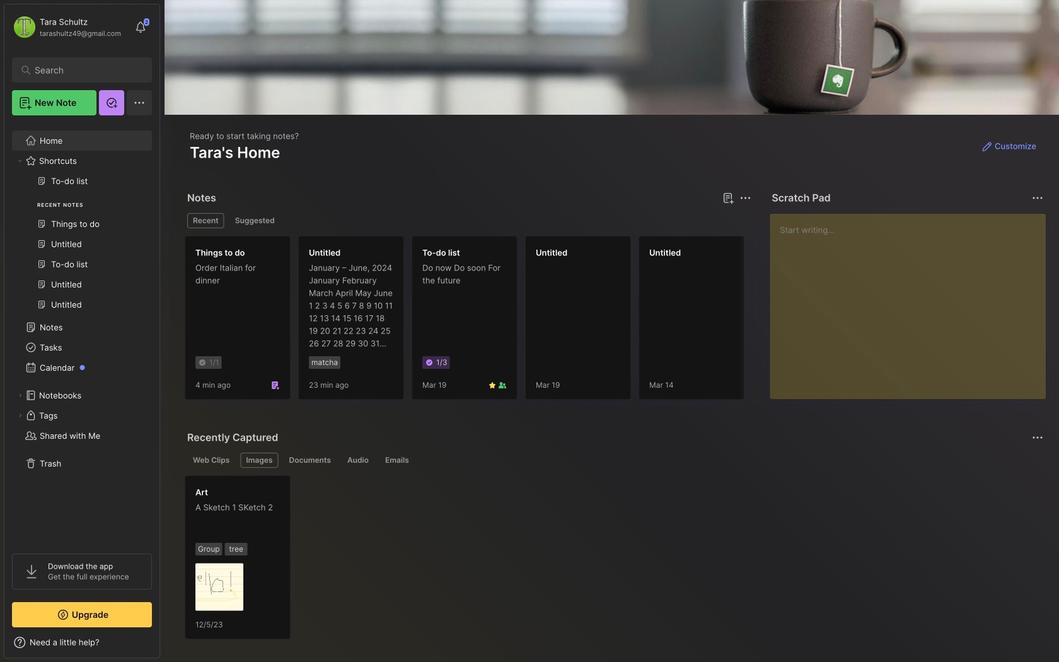 Task type: vqa. For each thing, say whether or not it's contained in the screenshot.
fourth cell from the top
no



Task type: describe. For each thing, give the bounding box(es) containing it.
expand tags image
[[16, 412, 24, 419]]

Start writing… text field
[[780, 214, 1046, 389]]

Search text field
[[35, 64, 135, 76]]

tree inside main element
[[4, 123, 160, 542]]

2 more actions image from the top
[[1030, 430, 1046, 445]]

1 more actions image from the top
[[1030, 190, 1046, 206]]

main element
[[0, 0, 164, 662]]



Task type: locate. For each thing, give the bounding box(es) containing it.
row group
[[185, 236, 1059, 407]]

more actions image
[[738, 190, 753, 206]]

Account field
[[12, 15, 121, 40]]

1 vertical spatial tab list
[[187, 453, 1042, 468]]

1 vertical spatial more actions image
[[1030, 430, 1046, 445]]

more actions image
[[1030, 190, 1046, 206], [1030, 430, 1046, 445]]

More actions field
[[737, 189, 754, 207], [1029, 189, 1047, 207], [1029, 429, 1047, 446]]

none search field inside main element
[[35, 62, 135, 78]]

1 tab list from the top
[[187, 213, 749, 228]]

click to collapse image
[[159, 639, 169, 654]]

2 tab list from the top
[[187, 453, 1042, 468]]

0 vertical spatial more actions image
[[1030, 190, 1046, 206]]

thumbnail image
[[195, 563, 243, 611]]

tab
[[187, 213, 224, 228], [229, 213, 280, 228], [187, 453, 235, 468], [240, 453, 278, 468], [283, 453, 337, 468], [342, 453, 375, 468], [380, 453, 415, 468]]

tree
[[4, 123, 160, 542]]

group
[[12, 171, 151, 322]]

group inside main element
[[12, 171, 151, 322]]

0 vertical spatial tab list
[[187, 213, 749, 228]]

None search field
[[35, 62, 135, 78]]

tab list
[[187, 213, 749, 228], [187, 453, 1042, 468]]

expand notebooks image
[[16, 392, 24, 399]]

WHAT'S NEW field
[[4, 633, 160, 653]]



